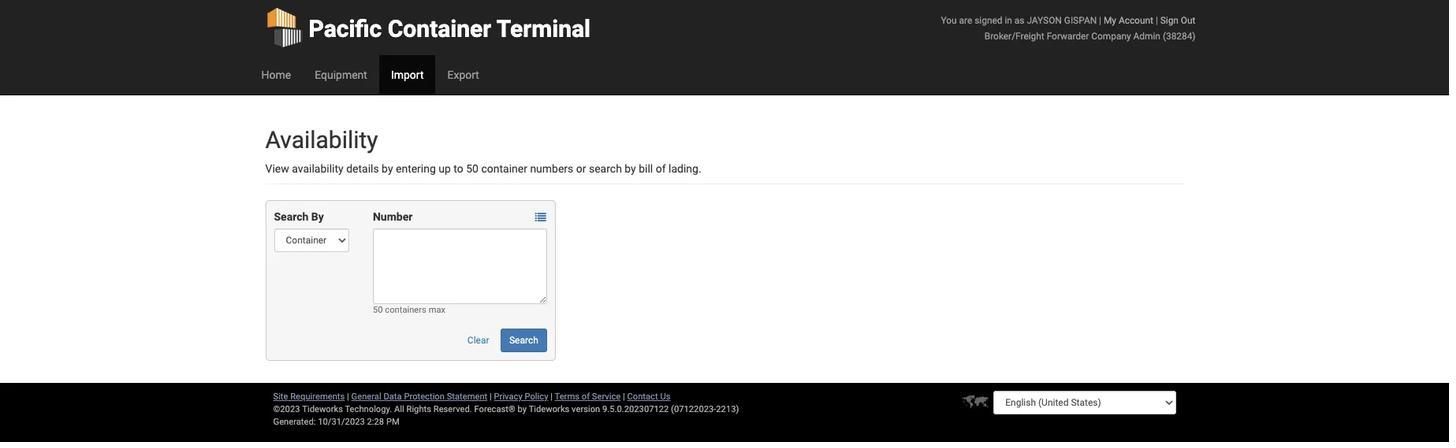Task type: locate. For each thing, give the bounding box(es) containing it.
forecast®
[[474, 405, 516, 415]]

my
[[1104, 15, 1117, 26]]

gispan
[[1065, 15, 1097, 26]]

by inside site requirements | general data protection statement | privacy policy | terms of service | contact us ©2023 tideworks technology. all rights reserved. forecast® by tideworks version 9.5.0.202307122 (07122023-2213) generated: 10/31/2023 2:28 pm
[[518, 405, 527, 415]]

or
[[576, 162, 586, 175]]

50 right to
[[466, 162, 479, 175]]

1 horizontal spatial by
[[518, 405, 527, 415]]

general
[[351, 392, 381, 402]]

in
[[1005, 15, 1013, 26]]

by left the bill
[[625, 162, 636, 175]]

us
[[660, 392, 671, 402]]

all
[[394, 405, 404, 415]]

contact us link
[[627, 392, 671, 402]]

view availability details by entering up to 50 container numbers or search by bill of lading.
[[265, 162, 702, 175]]

search left by
[[274, 211, 309, 223]]

1 vertical spatial 50
[[373, 305, 383, 315]]

search for search by
[[274, 211, 309, 223]]

data
[[384, 392, 402, 402]]

pacific
[[309, 15, 382, 43]]

of
[[656, 162, 666, 175], [582, 392, 590, 402]]

import
[[391, 69, 424, 81]]

jayson
[[1027, 15, 1062, 26]]

number
[[373, 211, 413, 223]]

2 horizontal spatial by
[[625, 162, 636, 175]]

of right the bill
[[656, 162, 666, 175]]

reserved.
[[434, 405, 472, 415]]

site requirements | general data protection statement | privacy policy | terms of service | contact us ©2023 tideworks technology. all rights reserved. forecast® by tideworks version 9.5.0.202307122 (07122023-2213) generated: 10/31/2023 2:28 pm
[[273, 392, 739, 427]]

1 vertical spatial of
[[582, 392, 590, 402]]

| left sign
[[1156, 15, 1158, 26]]

export
[[448, 69, 479, 81]]

out
[[1181, 15, 1196, 26]]

2213)
[[716, 405, 739, 415]]

lading.
[[669, 162, 702, 175]]

by
[[382, 162, 393, 175], [625, 162, 636, 175], [518, 405, 527, 415]]

| up tideworks on the bottom of page
[[551, 392, 553, 402]]

pacific container terminal link
[[265, 0, 591, 55]]

bill
[[639, 162, 653, 175]]

50
[[466, 162, 479, 175], [373, 305, 383, 315]]

by right details
[[382, 162, 393, 175]]

home
[[261, 69, 291, 81]]

of up the 'version'
[[582, 392, 590, 402]]

50 left the containers
[[373, 305, 383, 315]]

sign
[[1161, 15, 1179, 26]]

0 vertical spatial search
[[274, 211, 309, 223]]

as
[[1015, 15, 1025, 26]]

up
[[439, 162, 451, 175]]

signed
[[975, 15, 1003, 26]]

50 containers max
[[373, 305, 446, 315]]

9.5.0.202307122
[[603, 405, 669, 415]]

terminal
[[497, 15, 591, 43]]

0 horizontal spatial search
[[274, 211, 309, 223]]

pacific container terminal
[[309, 15, 591, 43]]

1 vertical spatial search
[[510, 335, 539, 346]]

search
[[589, 162, 622, 175]]

0 horizontal spatial of
[[582, 392, 590, 402]]

technology.
[[345, 405, 392, 415]]

my account link
[[1104, 15, 1154, 26]]

you
[[941, 15, 957, 26]]

search
[[274, 211, 309, 223], [510, 335, 539, 346]]

search inside button
[[510, 335, 539, 346]]

terms of service link
[[555, 392, 621, 402]]

by down privacy policy link
[[518, 405, 527, 415]]

terms
[[555, 392, 580, 402]]

1 horizontal spatial 50
[[466, 162, 479, 175]]

privacy policy link
[[494, 392, 549, 402]]

search right 'clear' button
[[510, 335, 539, 346]]

of inside site requirements | general data protection statement | privacy policy | terms of service | contact us ©2023 tideworks technology. all rights reserved. forecast® by tideworks version 9.5.0.202307122 (07122023-2213) generated: 10/31/2023 2:28 pm
[[582, 392, 590, 402]]

10/31/2023
[[318, 417, 365, 427]]

| up forecast®
[[490, 392, 492, 402]]

container
[[481, 162, 528, 175]]

version
[[572, 405, 600, 415]]

requirements
[[290, 392, 345, 402]]

equipment button
[[303, 55, 379, 95]]

home button
[[250, 55, 303, 95]]

0 vertical spatial 50
[[466, 162, 479, 175]]

account
[[1119, 15, 1154, 26]]

1 horizontal spatial search
[[510, 335, 539, 346]]

by
[[311, 211, 324, 223]]

|
[[1100, 15, 1102, 26], [1156, 15, 1158, 26], [347, 392, 349, 402], [490, 392, 492, 402], [551, 392, 553, 402], [623, 392, 625, 402]]

0 vertical spatial of
[[656, 162, 666, 175]]



Task type: describe. For each thing, give the bounding box(es) containing it.
search button
[[501, 329, 547, 353]]

sign out link
[[1161, 15, 1196, 26]]

equipment
[[315, 69, 367, 81]]

to
[[454, 162, 464, 175]]

containers
[[385, 305, 427, 315]]

statement
[[447, 392, 488, 402]]

site
[[273, 392, 288, 402]]

you are signed in as jayson gispan | my account | sign out broker/freight forwarder company admin (38284)
[[941, 15, 1196, 42]]

view
[[265, 162, 289, 175]]

export button
[[436, 55, 491, 95]]

Number text field
[[373, 229, 547, 304]]

clear button
[[459, 329, 498, 353]]

2:28
[[367, 417, 384, 427]]

broker/freight
[[985, 31, 1045, 42]]

search for search
[[510, 335, 539, 346]]

forwarder
[[1047, 31, 1090, 42]]

general data protection statement link
[[351, 392, 488, 402]]

details
[[346, 162, 379, 175]]

company
[[1092, 31, 1132, 42]]

max
[[429, 305, 446, 315]]

generated:
[[273, 417, 316, 427]]

rights
[[407, 405, 431, 415]]

container
[[388, 15, 492, 43]]

availability
[[292, 162, 344, 175]]

entering
[[396, 162, 436, 175]]

| left my
[[1100, 15, 1102, 26]]

show list image
[[535, 212, 546, 223]]

site requirements link
[[273, 392, 345, 402]]

policy
[[525, 392, 549, 402]]

service
[[592, 392, 621, 402]]

availability
[[265, 126, 378, 154]]

import button
[[379, 55, 436, 95]]

1 horizontal spatial of
[[656, 162, 666, 175]]

clear
[[468, 335, 489, 346]]

0 horizontal spatial 50
[[373, 305, 383, 315]]

admin
[[1134, 31, 1161, 42]]

privacy
[[494, 392, 523, 402]]

©2023 tideworks
[[273, 405, 343, 415]]

| up '9.5.0.202307122' in the bottom of the page
[[623, 392, 625, 402]]

search by
[[274, 211, 324, 223]]

0 horizontal spatial by
[[382, 162, 393, 175]]

(07122023-
[[671, 405, 716, 415]]

numbers
[[530, 162, 574, 175]]

are
[[960, 15, 973, 26]]

(38284)
[[1163, 31, 1196, 42]]

pm
[[386, 417, 400, 427]]

tideworks
[[529, 405, 570, 415]]

| left "general"
[[347, 392, 349, 402]]

protection
[[404, 392, 445, 402]]

contact
[[627, 392, 658, 402]]



Task type: vqa. For each thing, say whether or not it's contained in the screenshot.
right Vessels
no



